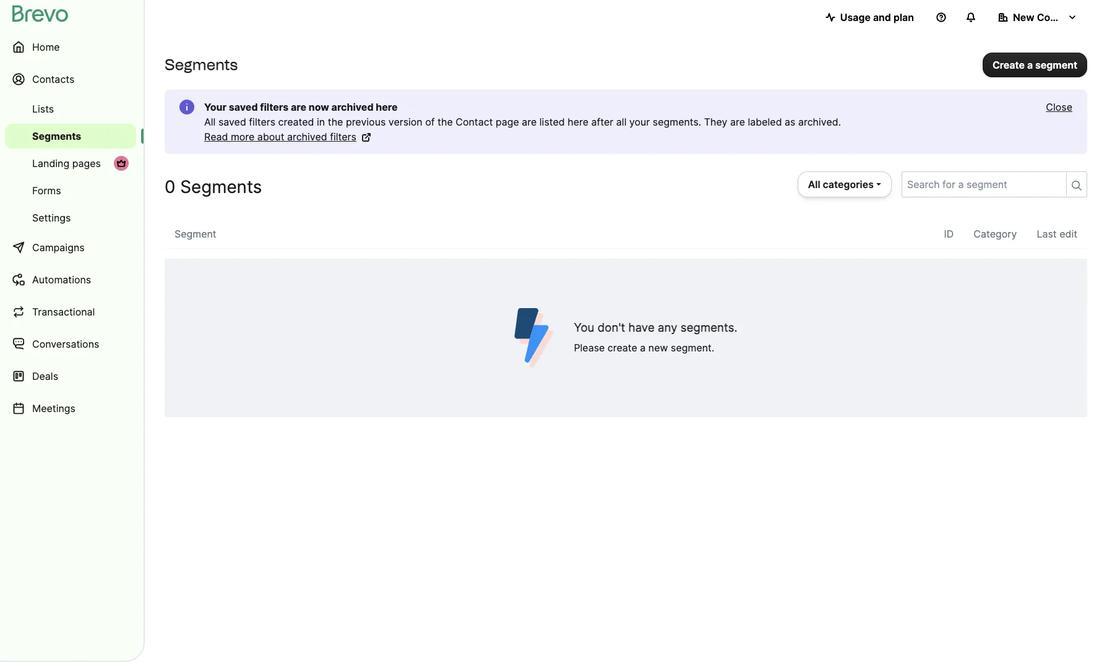 Task type: describe. For each thing, give the bounding box(es) containing it.
new company
[[1013, 11, 1083, 24]]

you
[[574, 321, 594, 335]]

category
[[974, 228, 1017, 240]]

read more about archived filters
[[204, 131, 356, 143]]

left___rvooi image
[[116, 158, 126, 168]]

lists
[[32, 103, 54, 115]]

settings link
[[5, 205, 136, 230]]

plan
[[893, 11, 914, 24]]

1 vertical spatial segments
[[32, 130, 81, 142]]

usage
[[840, 11, 871, 24]]

contact
[[456, 116, 493, 128]]

all inside all categories button
[[808, 178, 820, 191]]

company
[[1037, 11, 1083, 24]]

deals link
[[5, 361, 136, 391]]

2 horizontal spatial are
[[730, 116, 745, 128]]

archived inside your saved filters are now archived here all saved filters created in the previous version of the contact page are listed here after all your segments. they are labeled as archived.
[[331, 101, 374, 113]]

usage and plan button
[[815, 5, 924, 30]]

edit
[[1059, 228, 1077, 240]]

settings
[[32, 212, 71, 224]]

all categories
[[808, 178, 874, 191]]

a inside 'button'
[[1027, 58, 1033, 71]]

search button
[[1066, 173, 1087, 196]]

conversations
[[32, 338, 99, 350]]

labeled
[[748, 116, 782, 128]]

please
[[574, 342, 605, 354]]

listed
[[539, 116, 565, 128]]

segment
[[1035, 58, 1077, 71]]

deals
[[32, 370, 58, 382]]

in
[[317, 116, 325, 128]]

search image
[[1072, 181, 1082, 191]]

1 horizontal spatial here
[[568, 116, 589, 128]]

conversations link
[[5, 329, 136, 359]]

as
[[785, 116, 795, 128]]

segment.
[[671, 342, 714, 354]]

filters inside read more about archived filters link
[[330, 131, 356, 143]]

Search for a segment search field
[[902, 172, 1061, 197]]

about
[[257, 131, 284, 143]]

now
[[309, 101, 329, 113]]

and
[[873, 11, 891, 24]]

page
[[496, 116, 519, 128]]

read
[[204, 131, 228, 143]]

previous
[[346, 116, 386, 128]]

please create a new segment.
[[574, 342, 714, 354]]

last edit
[[1037, 228, 1077, 240]]

segments. inside your saved filters are now archived here all saved filters created in the previous version of the contact page are listed here after all your segments. they are labeled as archived.
[[653, 116, 701, 128]]

create a segment button
[[983, 52, 1087, 77]]

create a segment
[[992, 58, 1077, 71]]

create
[[608, 342, 637, 354]]



Task type: vqa. For each thing, say whether or not it's contained in the screenshot.
and
yes



Task type: locate. For each thing, give the bounding box(es) containing it.
of
[[425, 116, 435, 128]]

1 vertical spatial saved
[[218, 116, 246, 128]]

all inside your saved filters are now archived here all saved filters created in the previous version of the contact page are listed here after all your segments. they are labeled as archived.
[[204, 116, 216, 128]]

the right in
[[328, 116, 343, 128]]

create
[[992, 58, 1025, 71]]

0
[[165, 176, 175, 197]]

alert
[[165, 90, 1087, 154]]

segments up landing
[[32, 130, 81, 142]]

saved up more
[[218, 116, 246, 128]]

close
[[1046, 101, 1072, 113]]

transactional
[[32, 306, 95, 318]]

contacts link
[[5, 64, 136, 94]]

automations link
[[5, 265, 136, 295]]

landing pages
[[32, 157, 101, 170]]

here up version
[[376, 101, 398, 113]]

contacts
[[32, 73, 74, 85]]

archived.
[[798, 116, 841, 128]]

archived up previous
[[331, 101, 374, 113]]

filters
[[260, 101, 289, 113], [249, 116, 275, 128], [330, 131, 356, 143]]

pages
[[72, 157, 101, 170]]

all
[[204, 116, 216, 128], [808, 178, 820, 191]]

1 horizontal spatial all
[[808, 178, 820, 191]]

1 horizontal spatial are
[[522, 116, 537, 128]]

filters up the created
[[260, 101, 289, 113]]

campaigns
[[32, 241, 85, 254]]

categories
[[823, 178, 874, 191]]

0 segments
[[165, 176, 262, 197]]

are right page
[[522, 116, 537, 128]]

segments link
[[5, 124, 136, 149]]

a left new
[[640, 342, 646, 354]]

lists link
[[5, 97, 136, 121]]

more
[[231, 131, 255, 143]]

1 vertical spatial filters
[[249, 116, 275, 128]]

segments. right your
[[653, 116, 701, 128]]

your saved filters are now archived here all saved filters created in the previous version of the contact page are listed here after all your segments. they are labeled as archived.
[[204, 101, 841, 128]]

all categories button
[[797, 171, 892, 197]]

automations
[[32, 274, 91, 286]]

0 horizontal spatial are
[[291, 101, 306, 113]]

1 the from the left
[[328, 116, 343, 128]]

new
[[648, 342, 668, 354]]

segment
[[175, 228, 216, 240]]

0 vertical spatial saved
[[229, 101, 258, 113]]

all down your at the left
[[204, 116, 216, 128]]

they
[[704, 116, 727, 128]]

home
[[32, 41, 60, 53]]

segments up your at the left
[[165, 56, 238, 74]]

all left categories
[[808, 178, 820, 191]]

2 vertical spatial filters
[[330, 131, 356, 143]]

0 vertical spatial archived
[[331, 101, 374, 113]]

here
[[376, 101, 398, 113], [568, 116, 589, 128]]

segments down read
[[180, 176, 262, 197]]

archived down the created
[[287, 131, 327, 143]]

the right the of
[[438, 116, 453, 128]]

1 vertical spatial a
[[640, 342, 646, 354]]

saved
[[229, 101, 258, 113], [218, 116, 246, 128]]

0 horizontal spatial all
[[204, 116, 216, 128]]

a right create
[[1027, 58, 1033, 71]]

1 vertical spatial segments.
[[681, 321, 737, 335]]

your
[[629, 116, 650, 128]]

filters up about
[[249, 116, 275, 128]]

0 vertical spatial here
[[376, 101, 398, 113]]

1 horizontal spatial the
[[438, 116, 453, 128]]

1 vertical spatial archived
[[287, 131, 327, 143]]

the
[[328, 116, 343, 128], [438, 116, 453, 128]]

are
[[291, 101, 306, 113], [522, 116, 537, 128], [730, 116, 745, 128]]

meetings
[[32, 402, 75, 415]]

close link
[[1046, 100, 1072, 114]]

any
[[658, 321, 677, 335]]

0 horizontal spatial a
[[640, 342, 646, 354]]

here left 'after'
[[568, 116, 589, 128]]

0 vertical spatial segments
[[165, 56, 238, 74]]

your
[[204, 101, 227, 113]]

have
[[628, 321, 655, 335]]

usage and plan
[[840, 11, 914, 24]]

landing pages link
[[5, 151, 136, 176]]

1 horizontal spatial a
[[1027, 58, 1033, 71]]

read more about archived filters link
[[204, 129, 371, 144]]

filters down previous
[[330, 131, 356, 143]]

1 vertical spatial here
[[568, 116, 589, 128]]

segments
[[165, 56, 238, 74], [32, 130, 81, 142], [180, 176, 262, 197]]

saved right your at the left
[[229, 101, 258, 113]]

0 vertical spatial all
[[204, 116, 216, 128]]

0 horizontal spatial here
[[376, 101, 398, 113]]

new company button
[[988, 5, 1087, 30]]

0 vertical spatial filters
[[260, 101, 289, 113]]

are right they
[[730, 116, 745, 128]]

after
[[591, 116, 613, 128]]

meetings link
[[5, 394, 136, 423]]

forms link
[[5, 178, 136, 203]]

a
[[1027, 58, 1033, 71], [640, 342, 646, 354]]

all
[[616, 116, 627, 128]]

0 vertical spatial a
[[1027, 58, 1033, 71]]

alert containing your saved filters are now archived here
[[165, 90, 1087, 154]]

home link
[[5, 32, 136, 62]]

created
[[278, 116, 314, 128]]

forms
[[32, 184, 61, 197]]

archived inside read more about archived filters link
[[287, 131, 327, 143]]

version
[[388, 116, 422, 128]]

id
[[944, 228, 954, 240]]

1 horizontal spatial archived
[[331, 101, 374, 113]]

segments.
[[653, 116, 701, 128], [681, 321, 737, 335]]

are up the created
[[291, 101, 306, 113]]

segments. up segment.
[[681, 321, 737, 335]]

2 vertical spatial segments
[[180, 176, 262, 197]]

archived
[[331, 101, 374, 113], [287, 131, 327, 143]]

1 vertical spatial all
[[808, 178, 820, 191]]

0 horizontal spatial archived
[[287, 131, 327, 143]]

landing
[[32, 157, 69, 170]]

0 vertical spatial segments.
[[653, 116, 701, 128]]

don't
[[598, 321, 625, 335]]

you don't have any segments.
[[574, 321, 737, 335]]

new
[[1013, 11, 1034, 24]]

transactional link
[[5, 297, 136, 327]]

2 the from the left
[[438, 116, 453, 128]]

0 horizontal spatial the
[[328, 116, 343, 128]]

campaigns link
[[5, 233, 136, 262]]

last
[[1037, 228, 1057, 240]]



